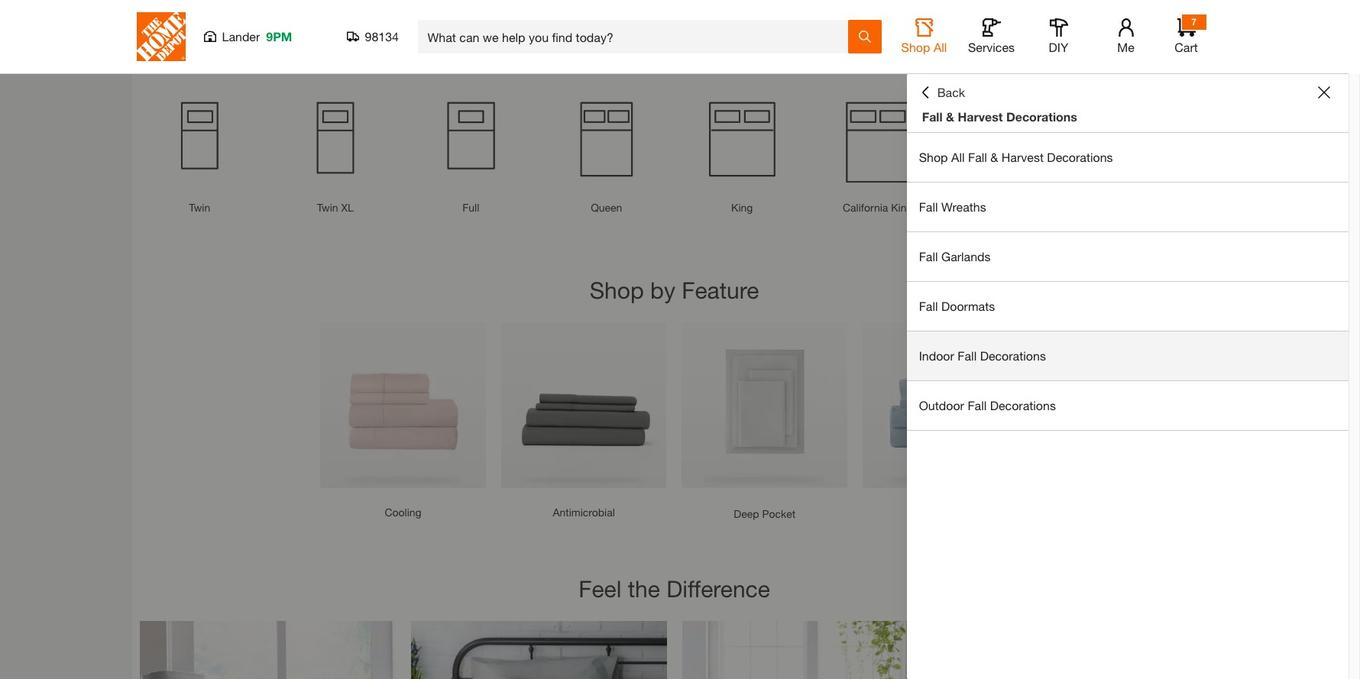 Task type: vqa. For each thing, say whether or not it's contained in the screenshot.
second Twin from the right
yes



Task type: describe. For each thing, give the bounding box(es) containing it.
king image
[[682, 79, 803, 199]]

deep
[[734, 508, 759, 521]]

by for feature
[[651, 277, 676, 303]]

shop all fall & harvest decorations
[[919, 150, 1113, 164]]

decorations down "indoor fall decorations"
[[990, 398, 1056, 413]]

indoor
[[919, 349, 955, 363]]

shop by feature
[[590, 277, 759, 303]]

fall right outdoor
[[968, 398, 987, 413]]

twin for twin xl
[[317, 201, 338, 214]]

pocket
[[762, 508, 796, 521]]

0 vertical spatial &
[[946, 109, 955, 124]]

difference
[[667, 576, 770, 602]]

twin xl image
[[275, 79, 396, 199]]

the
[[628, 576, 660, 602]]

fall garlands
[[919, 249, 991, 264]]

decorations up shop all fall & harvest decorations
[[1007, 109, 1078, 124]]

menu containing shop all fall & harvest decorations
[[907, 133, 1349, 431]]

fall inside "link"
[[919, 249, 938, 264]]

queen image
[[547, 79, 667, 199]]

antimicrobial link
[[553, 506, 615, 519]]

fall garlands link
[[907, 232, 1349, 281]]

all for shop all fall & harvest decorations
[[952, 150, 965, 164]]

indoor fall decorations
[[919, 349, 1046, 363]]

me
[[1118, 40, 1135, 54]]

services button
[[967, 18, 1016, 55]]

california king
[[843, 201, 913, 214]]

cool & crisp image
[[411, 622, 667, 680]]

back
[[938, 85, 965, 99]]

fall & harvest decorations
[[922, 109, 1078, 124]]

organic image
[[863, 323, 1029, 488]]

fall doormats link
[[907, 282, 1349, 331]]

0 vertical spatial harvest
[[958, 109, 1003, 124]]

deep pocket image
[[682, 323, 848, 490]]

split california king image
[[1089, 79, 1210, 199]]

cooling image
[[320, 323, 486, 488]]

split king image
[[954, 79, 1074, 199]]

me button
[[1102, 18, 1151, 55]]

fall doormats
[[919, 299, 995, 313]]

deep pocket
[[734, 508, 796, 521]]

feel the difference
[[579, 576, 770, 602]]

diy
[[1049, 40, 1069, 54]]

fall left wreaths
[[919, 200, 938, 214]]

cart 7
[[1175, 16, 1198, 54]]

1 king from the left
[[732, 201, 753, 214]]

deep pocket link
[[734, 508, 796, 521]]

2 king from the left
[[891, 201, 913, 214]]

feel
[[579, 576, 622, 602]]

garlands
[[942, 249, 991, 264]]

back button
[[919, 85, 965, 100]]

queen
[[591, 201, 622, 214]]

by for size
[[668, 26, 693, 52]]

twin link
[[189, 201, 210, 214]]

california
[[843, 201, 888, 214]]

1 horizontal spatial &
[[991, 150, 999, 164]]

all for shop all
[[934, 40, 947, 54]]

outdoor fall decorations link
[[907, 381, 1349, 430]]

fall right indoor
[[958, 349, 977, 363]]



Task type: locate. For each thing, give the bounding box(es) containing it.
all
[[934, 40, 947, 54], [952, 150, 965, 164]]

twin down twin image
[[189, 201, 210, 214]]

outdoor fall decorations
[[919, 398, 1056, 413]]

size
[[699, 26, 742, 52]]

by left size
[[668, 26, 693, 52]]

9pm
[[266, 29, 292, 44]]

indoor fall decorations link
[[907, 332, 1349, 381]]

&
[[946, 109, 955, 124], [991, 150, 999, 164]]

0 vertical spatial by
[[668, 26, 693, 52]]

harvest down fall & harvest decorations
[[1002, 150, 1044, 164]]

shop inside button
[[902, 40, 931, 54]]

silky & smooth image
[[139, 622, 396, 680]]

0 vertical spatial all
[[934, 40, 947, 54]]

soft & cozy image
[[682, 622, 938, 680]]

cooling
[[385, 506, 422, 519]]

fall left garlands
[[919, 249, 938, 264]]

xl
[[341, 201, 354, 214]]

shop all button
[[900, 18, 949, 55]]

1 vertical spatial all
[[952, 150, 965, 164]]

lander
[[222, 29, 260, 44]]

full link
[[463, 201, 479, 214]]

0 horizontal spatial twin
[[189, 201, 210, 214]]

fall
[[922, 109, 943, 124], [968, 150, 987, 164], [919, 200, 938, 214], [919, 249, 938, 264], [919, 299, 938, 313], [958, 349, 977, 363], [968, 398, 987, 413]]

98134 button
[[347, 29, 399, 44]]

lander 9pm
[[222, 29, 292, 44]]

harvest down back at the top right
[[958, 109, 1003, 124]]

What can we help you find today? search field
[[428, 21, 847, 53]]

shop for shop by feature
[[590, 277, 644, 303]]

1 vertical spatial by
[[651, 277, 676, 303]]

shop all
[[902, 40, 947, 54]]

king
[[732, 201, 753, 214], [891, 201, 913, 214]]

diy button
[[1035, 18, 1084, 55]]

0 horizontal spatial king
[[732, 201, 753, 214]]

decorations up fall wreaths link
[[1047, 150, 1113, 164]]

wreaths
[[942, 200, 987, 214]]

cart
[[1175, 40, 1198, 54]]

shop all fall & harvest decorations link
[[907, 133, 1349, 182]]

decorations
[[1007, 109, 1078, 124], [1047, 150, 1113, 164], [980, 349, 1046, 363], [990, 398, 1056, 413]]

twin for twin "link" on the top left
[[189, 201, 210, 214]]

1 vertical spatial harvest
[[1002, 150, 1044, 164]]

shop by size
[[607, 26, 742, 52]]

antimicrobial image
[[501, 323, 667, 488]]

queen link
[[591, 201, 622, 214]]

fall wreaths
[[919, 200, 987, 214]]

98134
[[365, 29, 399, 44]]

twin
[[189, 201, 210, 214], [317, 201, 338, 214]]

shop for shop by size
[[607, 26, 661, 52]]

shop for shop all fall & harvest decorations
[[919, 150, 948, 164]]

king right california
[[891, 201, 913, 214]]

& down fall & harvest decorations
[[991, 150, 999, 164]]

drawer close image
[[1319, 86, 1331, 99]]

antimicrobial
[[553, 506, 615, 519]]

full image
[[411, 79, 531, 199]]

twin xl link
[[317, 201, 354, 214]]

twin xl
[[317, 201, 354, 214]]

1 twin from the left
[[189, 201, 210, 214]]

king link
[[732, 201, 753, 214]]

shop
[[607, 26, 661, 52], [902, 40, 931, 54], [919, 150, 948, 164], [590, 277, 644, 303]]

7
[[1192, 16, 1197, 28]]

outdoor
[[919, 398, 965, 413]]

all up fall wreaths in the right top of the page
[[952, 150, 965, 164]]

feedback link image
[[1340, 258, 1361, 341]]

king down king image
[[732, 201, 753, 214]]

services
[[968, 40, 1015, 54]]

fall wreaths link
[[907, 183, 1349, 232]]

the home depot logo image
[[136, 12, 185, 61]]

menu
[[907, 133, 1349, 431]]

cooling link
[[385, 506, 422, 519]]

1 horizontal spatial twin
[[317, 201, 338, 214]]

0 horizontal spatial all
[[934, 40, 947, 54]]

california king image
[[818, 79, 938, 199]]

1 horizontal spatial all
[[952, 150, 965, 164]]

0 horizontal spatial &
[[946, 109, 955, 124]]

all inside shop all button
[[934, 40, 947, 54]]

full
[[463, 201, 479, 214]]

decorations up outdoor fall decorations
[[980, 349, 1046, 363]]

all up back button
[[934, 40, 947, 54]]

doormats
[[942, 299, 995, 313]]

2 twin from the left
[[317, 201, 338, 214]]

by left feature
[[651, 277, 676, 303]]

feature
[[682, 277, 759, 303]]

california king link
[[843, 201, 913, 214]]

fall left "doormats"
[[919, 299, 938, 313]]

1 horizontal spatial king
[[891, 201, 913, 214]]

& down back at the top right
[[946, 109, 955, 124]]

harvest inside shop all fall & harvest decorations link
[[1002, 150, 1044, 164]]

harvest
[[958, 109, 1003, 124], [1002, 150, 1044, 164]]

by
[[668, 26, 693, 52], [651, 277, 676, 303]]

1 vertical spatial &
[[991, 150, 999, 164]]

fall down back button
[[922, 109, 943, 124]]

all inside shop all fall & harvest decorations link
[[952, 150, 965, 164]]

twin left xl
[[317, 201, 338, 214]]

fall down fall & harvest decorations
[[968, 150, 987, 164]]

shop for shop all
[[902, 40, 931, 54]]

twin image
[[139, 79, 260, 199]]



